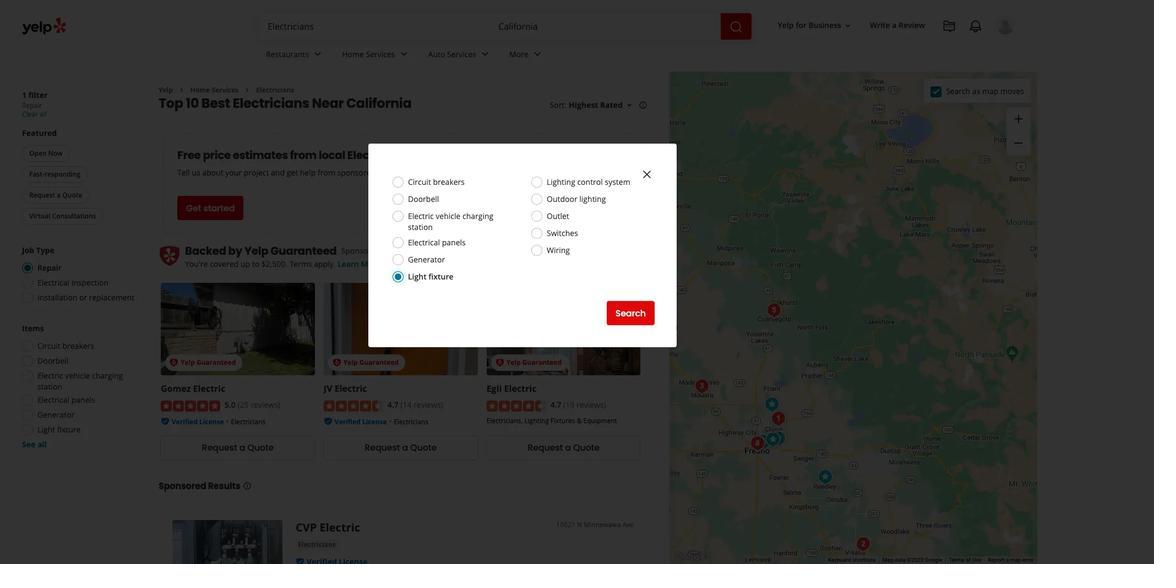 Task type: describe. For each thing, give the bounding box(es) containing it.
map for error
[[1010, 557, 1021, 563]]

services for 24 chevron down v2 icon inside the auto services link
[[447, 49, 476, 59]]

license for gomez electric
[[199, 417, 224, 427]]

request a quote button for gomez
[[161, 436, 315, 460]]

yelp guaranteed for jv electric
[[344, 358, 399, 368]]

about
[[202, 168, 223, 178]]

home services inside business categories element
[[342, 49, 395, 59]]

fast-responding
[[29, 170, 81, 179]]

cvp electric image
[[761, 394, 783, 416]]

auto
[[428, 49, 445, 59]]

all inside the 1 filter repair clear all
[[40, 110, 47, 119]]

a right report
[[1006, 557, 1009, 563]]

repair inside option group
[[37, 263, 62, 273]]

gomez electric image
[[691, 376, 713, 398]]

verified license button for jv electric
[[335, 416, 387, 427]]

vehicle inside option group
[[65, 371, 90, 381]]

responding
[[44, 170, 81, 179]]

pine mountian lake electric image
[[657, 154, 679, 176]]

fixture inside option group
[[57, 425, 81, 435]]

installation
[[37, 292, 77, 303]]

estimates
[[233, 148, 288, 163]]

yelp for jv electric
[[344, 358, 358, 368]]

electrical panels inside option group
[[37, 395, 95, 405]]

keyboard shortcuts
[[828, 557, 876, 563]]

guaranteed for jv electric
[[360, 358, 399, 368]]

breakers inside search dialog
[[433, 177, 465, 187]]

shortcuts
[[853, 557, 876, 563]]

gomez
[[161, 383, 191, 395]]

circuit inside search dialog
[[408, 177, 431, 187]]

get started button
[[177, 196, 244, 221]]

quote for egli
[[573, 442, 600, 455]]

best
[[201, 94, 230, 113]]

1 vertical spatial electrical
[[37, 278, 69, 288]]

system
[[605, 177, 630, 187]]

1 filter repair clear all
[[22, 90, 48, 119]]

local
[[319, 148, 345, 163]]

1 horizontal spatial home services link
[[333, 40, 419, 72]]

zoom in image
[[1012, 112, 1026, 125]]

type
[[36, 245, 55, 256]]

jv electric link
[[324, 383, 367, 395]]

5.0 (25 reviews)
[[225, 400, 280, 411]]

gomez electric image
[[691, 376, 713, 398]]

electricians down 4.7 (14 reviews)
[[394, 417, 428, 427]]

ocho 5 builders image
[[768, 410, 790, 432]]

1 vertical spatial light
[[37, 425, 55, 435]]

0 horizontal spatial from
[[290, 148, 317, 163]]

close image
[[641, 168, 654, 181]]

egli electric
[[487, 383, 537, 395]]

search dialog
[[0, 0, 1154, 565]]

sandhu technologies image
[[853, 534, 875, 556]]

yelp link
[[159, 85, 173, 95]]

fast-responding button
[[22, 166, 88, 183]]

map
[[883, 557, 894, 563]]

fraser construction image
[[768, 408, 790, 430]]

a for egli the request a quote button
[[565, 442, 571, 455]]

request for gomez electric
[[202, 442, 237, 455]]

services for 24 chevron down v2 icon within the home services link
[[366, 49, 395, 59]]

user actions element
[[769, 14, 1031, 82]]

a for the request a quote button related to gomez
[[239, 442, 245, 455]]

request a quote button for jv
[[324, 436, 478, 460]]

filter
[[28, 90, 48, 100]]

jv electric
[[324, 383, 367, 395]]

light inside search dialog
[[408, 272, 427, 282]]

businesses.
[[378, 168, 419, 178]]

california
[[346, 94, 412, 113]]

report a map error
[[988, 557, 1034, 563]]

see
[[22, 440, 35, 450]]

zoom out image
[[1012, 137, 1026, 150]]

google image
[[672, 550, 709, 565]]

yelp guaranteed link for egli electric
[[487, 283, 641, 376]]

generator inside search dialog
[[408, 254, 445, 265]]

price
[[203, 148, 231, 163]]

jv electric image
[[768, 428, 790, 450]]

1 vertical spatial terms
[[949, 557, 965, 563]]

projects image
[[943, 20, 956, 33]]

error
[[1023, 557, 1034, 563]]

installation or replacement
[[37, 292, 134, 303]]

guaranteed for gomez electric
[[197, 358, 236, 368]]

24 chevron down v2 image for more
[[531, 48, 544, 61]]

vehicle inside search dialog
[[436, 211, 461, 221]]

use
[[972, 557, 982, 563]]

featured group
[[20, 128, 137, 227]]

more inside backed by yelp guaranteed sponsored you're covered up to $2,500. terms apply. learn more
[[361, 259, 381, 270]]

reviews) for egli electric
[[577, 400, 606, 411]]

clear all link
[[22, 110, 47, 119]]

electricians down restaurants
[[233, 94, 309, 113]]

search as map moves
[[946, 86, 1024, 96]]

free price estimates from local electricians image
[[524, 160, 579, 216]]

0 horizontal spatial panels
[[71, 395, 95, 405]]

of
[[966, 557, 971, 563]]

16 yelp guaranteed v2 image
[[333, 359, 341, 367]]

cvp
[[296, 520, 317, 535]]

moves
[[1001, 86, 1024, 96]]

yelp guaranteed link for gomez electric
[[161, 283, 315, 376]]

get started
[[186, 202, 235, 215]]

report
[[988, 557, 1005, 563]]

get
[[186, 202, 201, 215]]

0 vertical spatial 16 info v2 image
[[639, 101, 648, 110]]

by
[[228, 244, 242, 259]]

light fixture inside option group
[[37, 425, 81, 435]]

electric for gomez
[[193, 383, 226, 395]]

1 vertical spatial generator
[[37, 410, 74, 420]]

tell
[[177, 168, 190, 178]]

covered
[[210, 259, 239, 270]]

1 vertical spatial home services link
[[190, 85, 239, 95]]

map data ©2023 google
[[883, 557, 943, 563]]

backed by yelp guaranteed sponsored you're covered up to $2,500. terms apply. learn more
[[185, 244, 381, 270]]

started
[[204, 202, 235, 215]]

sponsored inside backed by yelp guaranteed sponsored you're covered up to $2,500. terms apply. learn more
[[341, 246, 381, 256]]

request a quote for egli
[[528, 442, 600, 455]]

yelp for gomez electric
[[181, 358, 195, 368]]

review
[[899, 20, 925, 31]]

doorbell inside option group
[[37, 356, 68, 366]]

5.0
[[225, 400, 236, 411]]

request for egli electric
[[528, 442, 563, 455]]

reviews) for gomez electric
[[251, 400, 280, 411]]

egli electric image
[[815, 467, 837, 489]]

n
[[577, 520, 582, 530]]

quote for gomez
[[247, 442, 274, 455]]

job type
[[22, 245, 55, 256]]

egli
[[487, 383, 502, 395]]

24 chevron down v2 image for restaurants
[[311, 48, 325, 61]]

4.7 star rating image for jv electric
[[324, 401, 383, 412]]

cro handyman service welding & brazing image
[[753, 431, 775, 453]]

0 horizontal spatial circuit breakers
[[37, 341, 94, 351]]

egli electric link
[[487, 383, 537, 395]]

breakers inside option group
[[62, 341, 94, 351]]

charging inside search dialog
[[463, 211, 494, 221]]

map for moves
[[983, 86, 999, 96]]

request a quote button for egli
[[487, 436, 641, 460]]

job
[[22, 245, 34, 256]]

10521 n minnewawa ave
[[557, 520, 634, 530]]

electric for cvp
[[320, 520, 360, 535]]

cvp electric link
[[296, 520, 360, 535]]

keyboard shortcuts button
[[828, 557, 876, 565]]

charging inside option group
[[92, 371, 123, 381]]

items
[[22, 323, 44, 334]]

(25
[[238, 400, 249, 411]]

doorbell inside search dialog
[[408, 194, 439, 204]]

virtual consultations
[[29, 211, 96, 221]]

wiring
[[547, 245, 570, 256]]

outlet
[[547, 211, 569, 221]]

virtual consultations button
[[22, 208, 103, 225]]

1 horizontal spatial 16 verified v2 image
[[296, 558, 305, 565]]

write
[[870, 20, 890, 31]]

yelp inside yelp for business button
[[778, 20, 794, 31]]

backed
[[185, 244, 226, 259]]

report a map error link
[[988, 557, 1034, 563]]

your
[[225, 168, 242, 178]]

pie fuerza image
[[747, 433, 769, 455]]

fast-
[[29, 170, 44, 179]]

1
[[22, 90, 26, 100]]

0 horizontal spatial 16 info v2 image
[[243, 482, 251, 491]]

or
[[79, 292, 87, 303]]

0 vertical spatial electricians link
[[256, 85, 294, 95]]

keyboard
[[828, 557, 851, 563]]

16 chevron right v2 image
[[177, 86, 186, 95]]

outdoor lighting
[[547, 194, 606, 204]]

2 vertical spatial electrical
[[37, 395, 69, 405]]

option group containing items
[[19, 323, 137, 451]]

yelp guaranteed link for jv electric
[[324, 283, 478, 376]]

10521
[[557, 520, 576, 530]]

control
[[577, 177, 603, 187]]

quote inside "featured" group
[[62, 191, 82, 200]]

search for search as map moves
[[946, 86, 971, 96]]



Task type: locate. For each thing, give the bounding box(es) containing it.
station inside option group
[[37, 382, 62, 392]]

campanella electric image
[[763, 300, 785, 322]]

near
[[312, 94, 344, 113]]

1 horizontal spatial from
[[318, 168, 335, 178]]

license down jv electric
[[362, 417, 387, 427]]

group
[[1007, 107, 1031, 156]]

verified down 5 star rating image at left
[[172, 417, 198, 427]]

auto services
[[428, 49, 476, 59]]

0 horizontal spatial 16 verified v2 image
[[161, 417, 170, 426]]

1 verified from the left
[[172, 417, 198, 427]]

1 vertical spatial electrical panels
[[37, 395, 95, 405]]

1 horizontal spatial terms
[[949, 557, 965, 563]]

2 horizontal spatial reviews)
[[577, 400, 606, 411]]

electric for egli
[[504, 383, 537, 395]]

station inside search dialog
[[408, 222, 433, 232]]

terms left of
[[949, 557, 965, 563]]

home services up california on the top of page
[[342, 49, 395, 59]]

breakers
[[433, 177, 465, 187], [62, 341, 94, 351]]

from down 'local' on the left
[[318, 168, 335, 178]]

breakers right businesses. at top
[[433, 177, 465, 187]]

home inside business categories element
[[342, 49, 364, 59]]

0 vertical spatial doorbell
[[408, 194, 439, 204]]

1 reviews) from the left
[[251, 400, 280, 411]]

24 chevron down v2 image inside more link
[[531, 48, 544, 61]]

1 vertical spatial circuit breakers
[[37, 341, 94, 351]]

0 horizontal spatial home
[[190, 85, 210, 95]]

0 vertical spatial electrical panels
[[408, 237, 466, 248]]

option group containing job type
[[19, 245, 137, 307]]

breakers down or
[[62, 341, 94, 351]]

electric inside search dialog
[[408, 211, 434, 221]]

16 yelp guaranteed v2 image
[[170, 359, 178, 367], [496, 359, 504, 367]]

electric down items
[[37, 371, 63, 381]]

1 vertical spatial map
[[1010, 557, 1021, 563]]

3 yelp guaranteed link from the left
[[487, 283, 641, 376]]

yelp guaranteed
[[244, 244, 337, 259]]

sort:
[[550, 100, 567, 110]]

2 horizontal spatial yelp guaranteed
[[507, 358, 562, 368]]

0 vertical spatial panels
[[442, 237, 466, 248]]

electric up 5 star rating image at left
[[193, 383, 226, 395]]

electric vehicle charging station inside search dialog
[[408, 211, 494, 232]]

1 horizontal spatial light fixture
[[408, 272, 454, 282]]

16 info v2 image right results on the bottom left of page
[[243, 482, 251, 491]]

1 24 chevron down v2 image from the left
[[311, 48, 325, 61]]

0 vertical spatial light
[[408, 272, 427, 282]]

electricians link
[[256, 85, 294, 95], [296, 540, 338, 551]]

help
[[300, 168, 316, 178]]

repair inside the 1 filter repair clear all
[[22, 101, 42, 110]]

4.7 left (19
[[551, 400, 562, 411]]

2 yelp guaranteed from the left
[[344, 358, 399, 368]]

1 horizontal spatial electricians link
[[296, 540, 338, 551]]

yelp up 'egli electric' link
[[507, 358, 521, 368]]

a down the fixtures
[[565, 442, 571, 455]]

request a quote button inside "featured" group
[[22, 187, 89, 204]]

verified license button for gomez electric
[[172, 416, 224, 427]]

a up results on the bottom left of page
[[239, 442, 245, 455]]

2 verified license button from the left
[[335, 416, 387, 427]]

0 vertical spatial generator
[[408, 254, 445, 265]]

license down 5 star rating image at left
[[199, 417, 224, 427]]

us
[[192, 168, 200, 178]]

request a quote
[[29, 191, 82, 200], [202, 442, 274, 455], [365, 442, 437, 455], [528, 442, 600, 455]]

panels inside search dialog
[[442, 237, 466, 248]]

request a quote down the fixtures
[[528, 442, 600, 455]]

yelp left 16 chevron right v2 icon
[[159, 85, 173, 95]]

1 vertical spatial station
[[37, 382, 62, 392]]

1 horizontal spatial verified
[[335, 417, 361, 427]]

guaranteed right 16 yelp guaranteed v2 icon
[[360, 358, 399, 368]]

request a quote button down (14
[[324, 436, 478, 460]]

charging
[[463, 211, 494, 221], [92, 371, 123, 381]]

circuit
[[408, 177, 431, 187], [37, 341, 60, 351]]

1 vertical spatial home services
[[190, 85, 239, 95]]

search
[[946, 86, 971, 96], [616, 307, 646, 320]]

fixture inside search dialog
[[429, 272, 454, 282]]

None search field
[[259, 13, 754, 40]]

option group
[[19, 245, 137, 307], [19, 323, 137, 451]]

0 horizontal spatial 4.7 star rating image
[[324, 401, 383, 412]]

0 horizontal spatial yelp guaranteed
[[181, 358, 236, 368]]

and
[[271, 168, 285, 178]]

license for jv electric
[[362, 417, 387, 427]]

electric vehicle charging station
[[408, 211, 494, 232], [37, 371, 123, 392]]

yelp for egli electric
[[507, 358, 521, 368]]

map left error
[[1010, 557, 1021, 563]]

4.7 left (14
[[388, 400, 399, 411]]

virtual
[[29, 211, 50, 221]]

business
[[809, 20, 842, 31]]

request a quote down (14
[[365, 442, 437, 455]]

write a review
[[870, 20, 925, 31]]

4.7 star rating image for egli electric
[[487, 401, 546, 412]]

yelp guaranteed for gomez electric
[[181, 358, 236, 368]]

1 horizontal spatial fixture
[[429, 272, 454, 282]]

see all button
[[22, 440, 47, 450]]

services left 16 chevron right v2 image
[[212, 85, 239, 95]]

write a review link
[[866, 16, 930, 35]]

reviews) for jv electric
[[414, 400, 443, 411]]

reviews) right (25
[[251, 400, 280, 411]]

outdoor
[[547, 194, 578, 204]]

electricians up businesses. at top
[[347, 148, 411, 163]]

1 16 yelp guaranteed v2 image from the left
[[170, 359, 178, 367]]

lighting control system
[[547, 177, 630, 187]]

16 chevron down v2 image
[[844, 21, 853, 30]]

home services link up california on the top of page
[[333, 40, 419, 72]]

sponsored left results on the bottom left of page
[[159, 480, 206, 493]]

1 horizontal spatial verified license
[[335, 417, 387, 427]]

yelp guaranteed up gomez electric
[[181, 358, 236, 368]]

doorbell down items
[[37, 356, 68, 366]]

1 vertical spatial home
[[190, 85, 210, 95]]

verified for jv
[[335, 417, 361, 427]]

16 verified v2 image down jv
[[324, 417, 333, 426]]

0 vertical spatial all
[[40, 110, 47, 119]]

electric vehicle charging station inside option group
[[37, 371, 123, 392]]

0 horizontal spatial generator
[[37, 410, 74, 420]]

2 verified from the left
[[335, 417, 361, 427]]

2 reviews) from the left
[[414, 400, 443, 411]]

24 chevron down v2 image
[[311, 48, 325, 61], [531, 48, 544, 61]]

1 vertical spatial electricians link
[[296, 540, 338, 551]]

0 vertical spatial breakers
[[433, 177, 465, 187]]

16 verified v2 image for jv
[[324, 417, 333, 426]]

request a quote button up results on the bottom left of page
[[161, 436, 315, 460]]

open now
[[29, 149, 63, 158]]

yelp guaranteed
[[181, 358, 236, 368], [344, 358, 399, 368], [507, 358, 562, 368]]

4.7 star rating image down 'egli electric' link
[[487, 401, 546, 412]]

0 vertical spatial electrical
[[408, 237, 440, 248]]

24 chevron down v2 image inside the home services link
[[397, 48, 411, 61]]

quote down 5.0 (25 reviews)
[[247, 442, 274, 455]]

yelp right 16 yelp guaranteed v2 icon
[[344, 358, 358, 368]]

electrical panels inside search dialog
[[408, 237, 466, 248]]

1 horizontal spatial sponsored
[[341, 246, 381, 256]]

guaranteed up gomez electric
[[197, 358, 236, 368]]

yelp guaranteed link
[[161, 283, 315, 376], [324, 283, 478, 376], [487, 283, 641, 376]]

2 24 chevron down v2 image from the left
[[479, 48, 492, 61]]

1 horizontal spatial 4.7 star rating image
[[487, 401, 546, 412]]

5 star rating image
[[161, 401, 220, 412]]

a inside group
[[57, 191, 61, 200]]

16 verified v2 image down 5 star rating image at left
[[161, 417, 170, 426]]

1 option group from the top
[[19, 245, 137, 307]]

electric down businesses. at top
[[408, 211, 434, 221]]

a
[[892, 20, 897, 31], [57, 191, 61, 200], [239, 442, 245, 455], [402, 442, 408, 455], [565, 442, 571, 455], [1006, 557, 1009, 563]]

0 horizontal spatial station
[[37, 382, 62, 392]]

inspection
[[71, 278, 109, 288]]

1 horizontal spatial 24 chevron down v2 image
[[531, 48, 544, 61]]

map
[[983, 86, 999, 96], [1010, 557, 1021, 563]]

a down fast-responding button
[[57, 191, 61, 200]]

0 horizontal spatial 24 chevron down v2 image
[[397, 48, 411, 61]]

quote down the &
[[573, 442, 600, 455]]

0 horizontal spatial license
[[199, 417, 224, 427]]

1 4.7 star rating image from the left
[[324, 401, 383, 412]]

electricians, lighting fixtures & equipment
[[487, 416, 617, 426]]

guaranteed for egli electric
[[522, 358, 562, 368]]

verified license down jv electric
[[335, 417, 387, 427]]

1 vertical spatial vehicle
[[65, 371, 90, 381]]

1 horizontal spatial map
[[1010, 557, 1021, 563]]

1 horizontal spatial doorbell
[[408, 194, 439, 204]]

free
[[177, 148, 201, 163]]

4.7 star rating image down jv electric
[[324, 401, 383, 412]]

0 vertical spatial map
[[983, 86, 999, 96]]

request for jv electric
[[365, 442, 400, 455]]

electric right jv
[[335, 383, 367, 395]]

16 yelp guaranteed v2 image up egli
[[496, 359, 504, 367]]

request a quote inside "featured" group
[[29, 191, 82, 200]]

(14
[[401, 400, 412, 411]]

terms
[[289, 259, 312, 270], [949, 557, 965, 563]]

services up california on the top of page
[[366, 49, 395, 59]]

electric inside option group
[[37, 371, 63, 381]]

marks handyman service image
[[762, 429, 784, 451]]

all right clear
[[40, 110, 47, 119]]

1 vertical spatial repair
[[37, 263, 62, 273]]

electricians
[[256, 85, 294, 95], [233, 94, 309, 113], [347, 148, 411, 163], [231, 417, 266, 427], [394, 417, 428, 427], [298, 540, 336, 550]]

jv
[[324, 383, 332, 395]]

doorbell
[[408, 194, 439, 204], [37, 356, 68, 366]]

1 license from the left
[[199, 417, 224, 427]]

0 horizontal spatial verified license
[[172, 417, 224, 427]]

home services link left 16 chevron right v2 image
[[190, 85, 239, 95]]

request a quote button down the fixtures
[[487, 436, 641, 460]]

learn more link
[[338, 259, 381, 270]]

2 license from the left
[[362, 417, 387, 427]]

reviews) up the equipment
[[577, 400, 606, 411]]

yelp guaranteed right 16 yelp guaranteed v2 icon
[[344, 358, 399, 368]]

electricians inside cvp electric electricians
[[298, 540, 336, 550]]

yelp left for
[[778, 20, 794, 31]]

1 guaranteed from the left
[[197, 358, 236, 368]]

search image
[[730, 20, 743, 33]]

electricians down 5.0 (25 reviews)
[[231, 417, 266, 427]]

verified license
[[172, 417, 224, 427], [335, 417, 387, 427]]

reviews) right (14
[[414, 400, 443, 411]]

4.7 (19 reviews)
[[551, 400, 606, 411]]

featured
[[22, 128, 57, 138]]

map right as
[[983, 86, 999, 96]]

2 guaranteed from the left
[[360, 358, 399, 368]]

1 4.7 from the left
[[388, 400, 399, 411]]

0 horizontal spatial verified
[[172, 417, 198, 427]]

clear
[[22, 110, 38, 119]]

0 horizontal spatial yelp guaranteed link
[[161, 283, 315, 376]]

a down (14
[[402, 442, 408, 455]]

1 horizontal spatial light
[[408, 272, 427, 282]]

yelp up gomez electric
[[181, 358, 195, 368]]

1 horizontal spatial license
[[362, 417, 387, 427]]

terms left apply.
[[289, 259, 312, 270]]

electricians inside free price estimates from local electricians tell us about your project and get help from sponsored businesses.
[[347, 148, 411, 163]]

auto services link
[[419, 40, 501, 72]]

16 yelp guaranteed v2 image for gomez
[[170, 359, 178, 367]]

search button
[[607, 301, 655, 326]]

yelp guaranteed for egli electric
[[507, 358, 562, 368]]

1 24 chevron down v2 image from the left
[[397, 48, 411, 61]]

verified license for jv electric
[[335, 417, 387, 427]]

4.7 for egli electric
[[551, 400, 562, 411]]

circuit breakers inside search dialog
[[408, 177, 465, 187]]

0 vertical spatial option group
[[19, 245, 137, 307]]

©2023
[[907, 557, 924, 563]]

1 vertical spatial lighting
[[525, 416, 549, 426]]

4.7 star rating image
[[324, 401, 383, 412], [487, 401, 546, 412]]

lighting up outdoor
[[547, 177, 575, 187]]

electric up electricians button on the left of the page
[[320, 520, 360, 535]]

16 yelp guaranteed v2 image for egli
[[496, 359, 504, 367]]

2 verified license from the left
[[335, 417, 387, 427]]

lighting left the fixtures
[[525, 416, 549, 426]]

request down 4.7 (14 reviews)
[[365, 442, 400, 455]]

top 10 best electricians near california
[[159, 94, 412, 113]]

all right see
[[37, 440, 47, 450]]

results
[[208, 480, 240, 493]]

16 verified v2 image down electricians button on the left of the page
[[296, 558, 305, 565]]

request a quote up results on the bottom left of page
[[202, 442, 274, 455]]

electricians down the cvp at the bottom left of page
[[298, 540, 336, 550]]

all
[[40, 110, 47, 119], [37, 440, 47, 450]]

lighting inside search dialog
[[547, 177, 575, 187]]

24 chevron down v2 image inside restaurants link
[[311, 48, 325, 61]]

request a quote button down fast-responding button
[[22, 187, 89, 204]]

1 horizontal spatial yelp guaranteed link
[[324, 283, 478, 376]]

0 vertical spatial station
[[408, 222, 433, 232]]

request a quote for jv
[[365, 442, 437, 455]]

yelp guaranteed up egli electric on the bottom left of page
[[507, 358, 562, 368]]

quote down 4.7 (14 reviews)
[[410, 442, 437, 455]]

restaurants link
[[257, 40, 333, 72]]

learn
[[338, 259, 359, 270]]

0 horizontal spatial charging
[[92, 371, 123, 381]]

1 vertical spatial search
[[616, 307, 646, 320]]

services right auto at the left of the page
[[447, 49, 476, 59]]

request down electricians, lighting fixtures & equipment
[[528, 442, 563, 455]]

2 16 yelp guaranteed v2 image from the left
[[496, 359, 504, 367]]

from up "help"
[[290, 148, 317, 163]]

0 horizontal spatial electrical panels
[[37, 395, 95, 405]]

0 horizontal spatial light
[[37, 425, 55, 435]]

1 vertical spatial sponsored
[[159, 480, 206, 493]]

gomez electric link
[[161, 383, 226, 395]]

1 vertical spatial fixture
[[57, 425, 81, 435]]

3 yelp guaranteed from the left
[[507, 358, 562, 368]]

switches
[[547, 228, 578, 238]]

sponsored
[[337, 168, 376, 178]]

3 reviews) from the left
[[577, 400, 606, 411]]

apply.
[[314, 259, 336, 270]]

0 horizontal spatial doorbell
[[37, 356, 68, 366]]

1 vertical spatial circuit
[[37, 341, 60, 351]]

0 vertical spatial vehicle
[[436, 211, 461, 221]]

a inside 'link'
[[892, 20, 897, 31]]

1 yelp guaranteed link from the left
[[161, 283, 315, 376]]

business categories element
[[257, 40, 1016, 72]]

request up results on the bottom left of page
[[202, 442, 237, 455]]

repair down "filter"
[[22, 101, 42, 110]]

google
[[925, 557, 943, 563]]

repair down type
[[37, 263, 62, 273]]

request a quote down fast-responding button
[[29, 191, 82, 200]]

24 chevron down v2 image inside auto services link
[[479, 48, 492, 61]]

2 4.7 from the left
[[551, 400, 562, 411]]

2 yelp guaranteed link from the left
[[324, 283, 478, 376]]

0 vertical spatial home services
[[342, 49, 395, 59]]

all inside option group
[[37, 440, 47, 450]]

request up virtual
[[29, 191, 55, 200]]

1 horizontal spatial 24 chevron down v2 image
[[479, 48, 492, 61]]

2 option group from the top
[[19, 323, 137, 451]]

verified down 'jv electric' link
[[335, 417, 361, 427]]

16 yelp guaranteed v2 image up gomez
[[170, 359, 178, 367]]

circuit breakers
[[408, 177, 465, 187], [37, 341, 94, 351]]

request a quote for gomez
[[202, 442, 274, 455]]

16 verified v2 image for gomez
[[161, 417, 170, 426]]

3 guaranteed from the left
[[522, 358, 562, 368]]

quote up 'consultations'
[[62, 191, 82, 200]]

1 horizontal spatial search
[[946, 86, 971, 96]]

yelp for business button
[[774, 16, 857, 35]]

see all
[[22, 440, 47, 450]]

0 horizontal spatial 4.7
[[388, 400, 399, 411]]

sponsored up learn more link on the left
[[341, 246, 381, 256]]

1 vertical spatial panels
[[71, 395, 95, 405]]

free price estimates from local electricians tell us about your project and get help from sponsored businesses.
[[177, 148, 419, 178]]

you're
[[185, 259, 208, 270]]

guaranteed up egli electric on the bottom left of page
[[522, 358, 562, 368]]

2 horizontal spatial yelp guaranteed link
[[487, 283, 641, 376]]

16 verified v2 image
[[161, 417, 170, 426], [324, 417, 333, 426], [296, 558, 305, 565]]

more inside business categories element
[[509, 49, 529, 59]]

for
[[796, 20, 807, 31]]

1 horizontal spatial charging
[[463, 211, 494, 221]]

0 horizontal spatial electricians link
[[256, 85, 294, 95]]

1 verified license button from the left
[[172, 416, 224, 427]]

search inside button
[[616, 307, 646, 320]]

0 horizontal spatial 16 yelp guaranteed v2 image
[[170, 359, 178, 367]]

0 vertical spatial home
[[342, 49, 364, 59]]

quote for jv
[[410, 442, 437, 455]]

electric right egli
[[504, 383, 537, 395]]

verified license button down 5 star rating image at left
[[172, 416, 224, 427]]

lighting
[[580, 194, 606, 204]]

a for jv's the request a quote button
[[402, 442, 408, 455]]

electrical inside search dialog
[[408, 237, 440, 248]]

to
[[252, 259, 260, 270]]

1 yelp guaranteed from the left
[[181, 358, 236, 368]]

terms inside backed by yelp guaranteed sponsored you're covered up to $2,500. terms apply. learn more
[[289, 259, 312, 270]]

10
[[186, 94, 199, 113]]

a for the request a quote button within "featured" group
[[57, 191, 61, 200]]

24 chevron down v2 image left auto at the left of the page
[[397, 48, 411, 61]]

1 horizontal spatial guaranteed
[[360, 358, 399, 368]]

1 horizontal spatial breakers
[[433, 177, 465, 187]]

0 vertical spatial sponsored
[[341, 246, 381, 256]]

light fixture inside search dialog
[[408, 272, 454, 282]]

0 horizontal spatial services
[[212, 85, 239, 95]]

verified license down 5 star rating image at left
[[172, 417, 224, 427]]

1 horizontal spatial 16 yelp guaranteed v2 image
[[496, 359, 504, 367]]

as
[[973, 86, 981, 96]]

electricians link down the cvp at the bottom left of page
[[296, 540, 338, 551]]

24 chevron down v2 image right auto services
[[479, 48, 492, 61]]

get
[[287, 168, 298, 178]]

1 verified license from the left
[[172, 417, 224, 427]]

0 vertical spatial home services link
[[333, 40, 419, 72]]

4.7 for jv electric
[[388, 400, 399, 411]]

1 vertical spatial from
[[318, 168, 335, 178]]

0 vertical spatial lighting
[[547, 177, 575, 187]]

24 chevron down v2 image for home services
[[397, 48, 411, 61]]

request inside "featured" group
[[29, 191, 55, 200]]

0 horizontal spatial circuit
[[37, 341, 60, 351]]

search for search
[[616, 307, 646, 320]]

a right write
[[892, 20, 897, 31]]

0 horizontal spatial light fixture
[[37, 425, 81, 435]]

(19
[[564, 400, 575, 411]]

0 horizontal spatial map
[[983, 86, 999, 96]]

2 4.7 star rating image from the left
[[487, 401, 546, 412]]

yelp for business
[[778, 20, 842, 31]]

verified license for gomez electric
[[172, 417, 224, 427]]

repair
[[22, 101, 42, 110], [37, 263, 62, 273]]

electricians,
[[487, 416, 523, 426]]

2 horizontal spatial guaranteed
[[522, 358, 562, 368]]

1 horizontal spatial electric vehicle charging station
[[408, 211, 494, 232]]

16 info v2 image
[[639, 101, 648, 110], [243, 482, 251, 491]]

1 vertical spatial breakers
[[62, 341, 94, 351]]

project
[[244, 168, 269, 178]]

1 vertical spatial electric vehicle charging station
[[37, 371, 123, 392]]

24 chevron down v2 image for auto services
[[479, 48, 492, 61]]

sponsored results
[[159, 480, 240, 493]]

electrical panels
[[408, 237, 466, 248], [37, 395, 95, 405]]

0 horizontal spatial home services link
[[190, 85, 239, 95]]

1 vertical spatial option group
[[19, 323, 137, 451]]

1 vertical spatial more
[[361, 259, 381, 270]]

2 horizontal spatial services
[[447, 49, 476, 59]]

verified for gomez
[[172, 417, 198, 427]]

24 chevron down v2 image
[[397, 48, 411, 61], [479, 48, 492, 61]]

16 chevron right v2 image
[[243, 86, 252, 95]]

sponsored
[[341, 246, 381, 256], [159, 480, 206, 493]]

1 horizontal spatial yelp guaranteed
[[344, 358, 399, 368]]

electric for jv
[[335, 383, 367, 395]]

2 24 chevron down v2 image from the left
[[531, 48, 544, 61]]

electric inside cvp electric electricians
[[320, 520, 360, 535]]

verified license button down jv electric
[[335, 416, 387, 427]]

1 vertical spatial doorbell
[[37, 356, 68, 366]]

electricians right 16 chevron right v2 image
[[256, 85, 294, 95]]

gomez electric
[[161, 383, 226, 395]]

cvp electric electricians
[[296, 520, 360, 550]]

1 vertical spatial 16 info v2 image
[[243, 482, 251, 491]]

home services left 16 chevron right v2 image
[[190, 85, 239, 95]]

16 info v2 image down business categories element at top
[[639, 101, 648, 110]]

map region
[[657, 63, 1091, 565]]

notifications image
[[969, 20, 983, 33]]

doorbell down businesses. at top
[[408, 194, 439, 204]]

a for write a review 'link' in the top of the page
[[892, 20, 897, 31]]

1 vertical spatial all
[[37, 440, 47, 450]]

up
[[241, 259, 250, 270]]

0 horizontal spatial fixture
[[57, 425, 81, 435]]

1 horizontal spatial circuit
[[408, 177, 431, 187]]

electricians link right 16 chevron right v2 image
[[256, 85, 294, 95]]



Task type: vqa. For each thing, say whether or not it's contained in the screenshot.
16 Camera V2 icon
no



